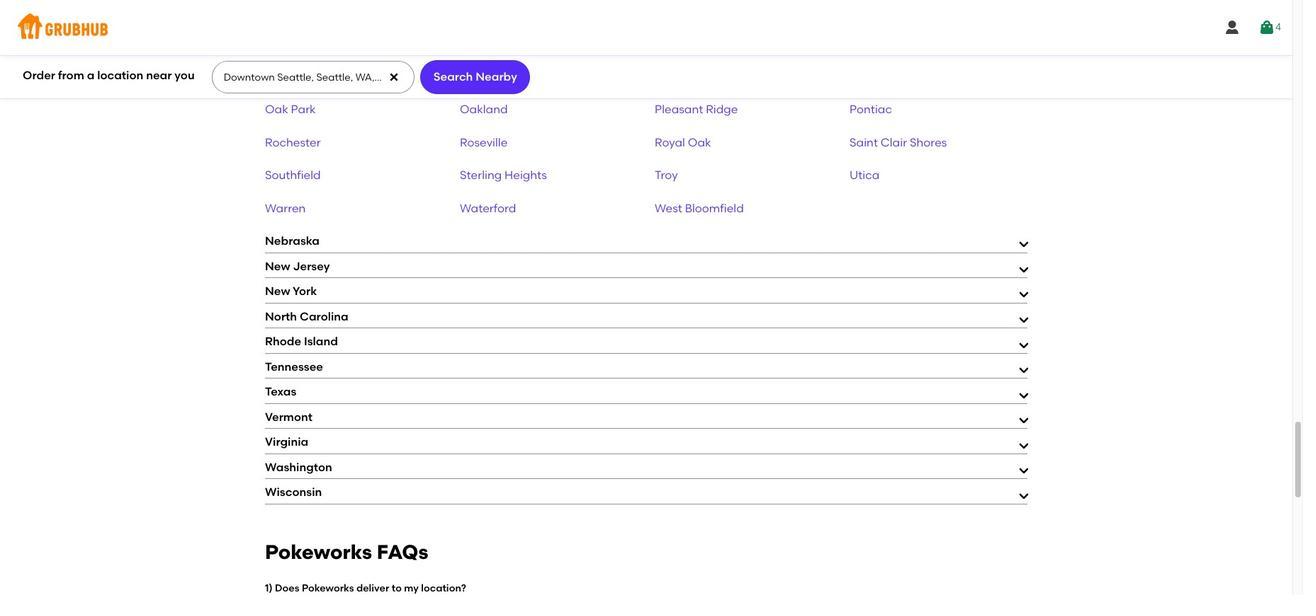 Task type: vqa. For each thing, say whether or not it's contained in the screenshot.
'Salsa'
no



Task type: locate. For each thing, give the bounding box(es) containing it.
svg image left svg image
[[1224, 19, 1241, 36]]

north
[[265, 310, 297, 324]]

utica
[[850, 169, 880, 182]]

0 vertical spatial svg image
[[1224, 19, 1241, 36]]

pleasant ridge
[[655, 103, 738, 116]]

search nearby button
[[420, 60, 530, 94]]

oak park link
[[265, 103, 316, 116]]

svg image right woods
[[389, 72, 400, 83]]

1 new from the top
[[265, 260, 290, 273]]

west bloomfield
[[655, 202, 744, 215]]

search nearby
[[433, 70, 517, 84]]

order from a location near you
[[23, 69, 195, 82]]

oak
[[265, 103, 288, 116], [688, 136, 711, 149]]

waterford link
[[460, 202, 516, 215]]

new up the north
[[265, 285, 290, 298]]

rochester link
[[265, 136, 321, 149]]

troy
[[655, 169, 678, 182]]

1 vertical spatial svg image
[[389, 72, 400, 83]]

clair
[[881, 136, 907, 149]]

new
[[265, 260, 290, 273], [265, 285, 290, 298]]

deliver
[[356, 583, 389, 595]]

from
[[58, 69, 84, 82]]

svg image inside main navigation navigation
[[1224, 19, 1241, 36]]

royal oak link
[[655, 136, 711, 149]]

tennessee
[[265, 361, 323, 374]]

york
[[293, 285, 317, 298]]

warren
[[265, 202, 306, 215]]

2 new from the top
[[265, 285, 290, 298]]

pleasant ridge link
[[655, 103, 738, 116]]

new york
[[265, 285, 317, 298]]

troy link
[[655, 169, 678, 182]]

oak left park
[[265, 103, 288, 116]]

0 vertical spatial new
[[265, 260, 290, 273]]

carolina
[[300, 310, 348, 324]]

pokeworks up does
[[265, 541, 372, 565]]

nearby
[[476, 70, 517, 84]]

pokeworks
[[265, 541, 372, 565], [302, 583, 354, 595]]

oakland link
[[460, 103, 508, 116]]

bloomfield
[[685, 202, 744, 215]]

royal oak
[[655, 136, 711, 149]]

faqs
[[377, 541, 428, 565]]

you
[[175, 69, 195, 82]]

1 vertical spatial new
[[265, 285, 290, 298]]

svg image
[[1258, 19, 1275, 36]]

vermont
[[265, 411, 313, 424]]

0 vertical spatial oak
[[265, 103, 288, 116]]

oak right royal
[[688, 136, 711, 149]]

1 vertical spatial oak
[[688, 136, 711, 149]]

0 horizontal spatial oak
[[265, 103, 288, 116]]

huntington woods link
[[265, 70, 368, 83]]

nebraska
[[265, 235, 320, 248]]

1) does pokeworks deliver to my location?
[[265, 583, 466, 595]]

rhode
[[265, 335, 301, 349]]

new up new york
[[265, 260, 290, 273]]

new for new york
[[265, 285, 290, 298]]

harbor
[[498, 70, 537, 83]]

huntington woods
[[265, 70, 368, 83]]

1 horizontal spatial svg image
[[1224, 19, 1241, 36]]

rochester
[[265, 136, 321, 149]]

oak park
[[265, 103, 316, 116]]

virginia
[[265, 436, 308, 450]]

new for new jersey
[[265, 260, 290, 273]]

oakland
[[460, 103, 508, 116]]

svg image
[[1224, 19, 1241, 36], [389, 72, 400, 83]]

pleasant
[[655, 103, 703, 116]]

pontiac link
[[850, 103, 892, 116]]

rhode island
[[265, 335, 338, 349]]

southfield
[[265, 169, 321, 182]]

pokeworks right does
[[302, 583, 354, 595]]

location
[[97, 69, 143, 82]]

sterling heights
[[460, 169, 547, 182]]

north carolina
[[265, 310, 348, 324]]



Task type: describe. For each thing, give the bounding box(es) containing it.
a
[[87, 69, 94, 82]]

west
[[655, 202, 682, 215]]

new jersey
[[265, 260, 330, 273]]

saint clair shores link
[[850, 136, 947, 149]]

woods
[[330, 70, 368, 83]]

royal
[[655, 136, 685, 149]]

keego harbor link
[[460, 70, 537, 83]]

saint clair shores
[[850, 136, 947, 149]]

keego
[[460, 70, 495, 83]]

0 horizontal spatial svg image
[[389, 72, 400, 83]]

island
[[304, 335, 338, 349]]

huntington
[[265, 70, 327, 83]]

washington
[[265, 461, 332, 475]]

pontiac
[[850, 103, 892, 116]]

pokeworks faqs
[[265, 541, 428, 565]]

4 button
[[1258, 15, 1281, 40]]

location?
[[421, 583, 466, 595]]

west bloomfield link
[[655, 202, 744, 215]]

sterling
[[460, 169, 502, 182]]

my
[[404, 583, 419, 595]]

heights
[[505, 169, 547, 182]]

southfield link
[[265, 169, 321, 182]]

1)
[[265, 583, 273, 595]]

4
[[1275, 21, 1281, 33]]

waterford
[[460, 202, 516, 215]]

utica link
[[850, 169, 880, 182]]

1 vertical spatial pokeworks
[[302, 583, 354, 595]]

shores
[[910, 136, 947, 149]]

sterling heights link
[[460, 169, 547, 182]]

to
[[392, 583, 402, 595]]

does
[[275, 583, 299, 595]]

search
[[433, 70, 473, 84]]

saint
[[850, 136, 878, 149]]

jersey
[[293, 260, 330, 273]]

keego harbor
[[460, 70, 537, 83]]

0 vertical spatial pokeworks
[[265, 541, 372, 565]]

roseville
[[460, 136, 508, 149]]

1 horizontal spatial oak
[[688, 136, 711, 149]]

ridge
[[706, 103, 738, 116]]

texas
[[265, 386, 296, 399]]

near
[[146, 69, 172, 82]]

Search Address search field
[[212, 62, 413, 93]]

park
[[291, 103, 316, 116]]

warren link
[[265, 202, 306, 215]]

wisconsin
[[265, 486, 322, 500]]

order
[[23, 69, 55, 82]]

roseville link
[[460, 136, 508, 149]]

main navigation navigation
[[0, 0, 1292, 55]]



